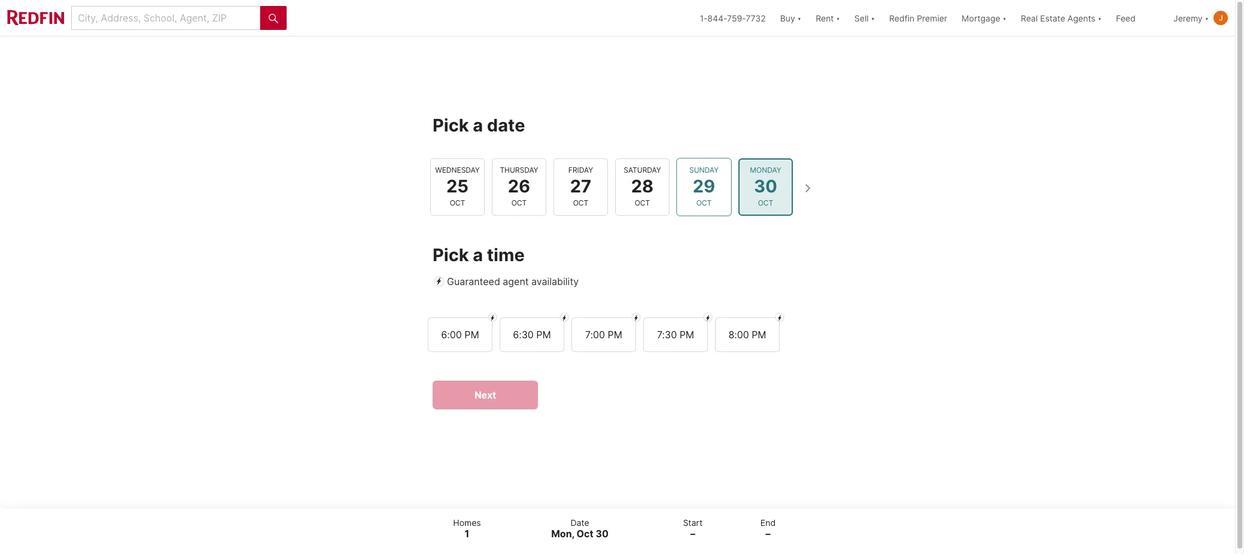 Task type: vqa. For each thing, say whether or not it's contained in the screenshot.
A related to date
yes



Task type: describe. For each thing, give the bounding box(es) containing it.
oct for 29
[[696, 198, 712, 207]]

▾ for mortgage ▾
[[1003, 13, 1007, 23]]

oct for 25
[[450, 198, 465, 207]]

redfin premier
[[889, 13, 947, 23]]

date
[[487, 115, 525, 136]]

sell ▾ button
[[847, 0, 882, 36]]

pick a time
[[433, 244, 525, 265]]

7:30 pm button
[[643, 318, 708, 352]]

saturday 28 oct
[[624, 166, 661, 207]]

next image
[[798, 179, 817, 198]]

pm for 6:00 pm
[[465, 329, 479, 341]]

6:30 pm button
[[500, 318, 564, 352]]

27
[[570, 176, 591, 197]]

rent
[[816, 13, 834, 23]]

8:00 pm
[[729, 329, 766, 341]]

7:00 pm button
[[571, 318, 636, 352]]

time
[[487, 244, 525, 265]]

pm for 8:00 pm
[[752, 329, 766, 341]]

8:00
[[729, 329, 749, 341]]

29
[[693, 176, 715, 197]]

7:30 pm
[[657, 329, 694, 341]]

oct for 26
[[511, 198, 527, 207]]

date
[[571, 518, 589, 528]]

rent ▾ button
[[809, 0, 847, 36]]

▾ for rent ▾
[[836, 13, 840, 23]]

1
[[465, 528, 469, 540]]

mortgage
[[962, 13, 1000, 23]]

▾ for jeremy ▾
[[1205, 13, 1209, 23]]

oct inside date mon, oct  30
[[577, 528, 593, 540]]

buy ▾
[[780, 13, 801, 23]]

real estate agents ▾ link
[[1021, 0, 1102, 36]]

mon,
[[551, 528, 574, 540]]

a for date
[[473, 115, 483, 136]]

sunday
[[689, 166, 719, 175]]

pm for 7:30 pm
[[680, 329, 694, 341]]

8:00 pm button
[[715, 318, 780, 352]]

end
[[760, 518, 776, 528]]

mortgage ▾ button
[[962, 0, 1007, 36]]

7732
[[746, 13, 766, 23]]

date mon, oct  30
[[551, 518, 609, 540]]

next button
[[433, 381, 538, 410]]

– for start –
[[690, 528, 695, 540]]

pm for 6:30 pm
[[536, 329, 551, 341]]

1-844-759-7732
[[700, 13, 766, 23]]

7:30
[[657, 329, 677, 341]]

759-
[[727, 13, 746, 23]]

thursday
[[500, 166, 538, 175]]

25
[[446, 176, 469, 197]]

7:00
[[585, 329, 605, 341]]

▾ for buy ▾
[[797, 13, 801, 23]]

real estate agents ▾ button
[[1014, 0, 1109, 36]]

feed
[[1116, 13, 1136, 23]]

sunday 29 oct
[[689, 166, 719, 207]]

homes 1
[[453, 518, 481, 540]]

5 ▾ from the left
[[1098, 13, 1102, 23]]

next
[[474, 389, 496, 401]]

6:00 pm
[[441, 329, 479, 341]]



Task type: locate. For each thing, give the bounding box(es) containing it.
pm right 7:00
[[608, 329, 622, 341]]

1 horizontal spatial –
[[766, 528, 770, 540]]

– inside "end –"
[[766, 528, 770, 540]]

pm right 6:00
[[465, 329, 479, 341]]

6:30 pm
[[513, 329, 551, 341]]

▾ right sell
[[871, 13, 875, 23]]

a up the guaranteed
[[473, 244, 483, 265]]

4 ▾ from the left
[[1003, 13, 1007, 23]]

oct for 28
[[635, 198, 650, 207]]

– for end –
[[766, 528, 770, 540]]

30 down monday
[[754, 176, 777, 197]]

▾ right agents
[[1098, 13, 1102, 23]]

rent ▾ button
[[816, 0, 840, 36]]

jeremy
[[1174, 13, 1203, 23]]

0 vertical spatial pick
[[433, 115, 469, 136]]

26
[[508, 176, 530, 197]]

oct down the 26
[[511, 198, 527, 207]]

4 pm from the left
[[680, 329, 694, 341]]

2 a from the top
[[473, 244, 483, 265]]

start –
[[683, 518, 703, 540]]

real
[[1021, 13, 1038, 23]]

pick
[[433, 115, 469, 136], [433, 244, 469, 265]]

1 vertical spatial a
[[473, 244, 483, 265]]

oct inside thursday 26 oct
[[511, 198, 527, 207]]

monday 30 oct
[[750, 166, 781, 207]]

thursday 26 oct
[[500, 166, 538, 207]]

user photo image
[[1214, 11, 1228, 25]]

friday
[[568, 166, 593, 175]]

end –
[[760, 518, 776, 540]]

pick up the wednesday
[[433, 115, 469, 136]]

pm
[[465, 329, 479, 341], [536, 329, 551, 341], [608, 329, 622, 341], [680, 329, 694, 341], [752, 329, 766, 341]]

3 pm from the left
[[608, 329, 622, 341]]

▾ left user photo
[[1205, 13, 1209, 23]]

pm right 7:30
[[680, 329, 694, 341]]

oct inside "sunday 29 oct"
[[696, 198, 712, 207]]

– inside start –
[[690, 528, 695, 540]]

oct inside friday 27 oct
[[573, 198, 588, 207]]

30
[[754, 176, 777, 197], [596, 528, 609, 540]]

▾ for sell ▾
[[871, 13, 875, 23]]

0 horizontal spatial 30
[[596, 528, 609, 540]]

–
[[690, 528, 695, 540], [766, 528, 770, 540]]

guaranteed agent availability
[[447, 276, 579, 288]]

1 pick from the top
[[433, 115, 469, 136]]

1 pm from the left
[[465, 329, 479, 341]]

wednesday
[[435, 166, 480, 175]]

homes
[[453, 518, 481, 528]]

oct down monday
[[758, 198, 773, 207]]

7:00 pm
[[585, 329, 622, 341]]

real estate agents ▾
[[1021, 13, 1102, 23]]

3 ▾ from the left
[[871, 13, 875, 23]]

oct down date
[[577, 528, 593, 540]]

5 pm from the left
[[752, 329, 766, 341]]

agents
[[1068, 13, 1095, 23]]

a for time
[[473, 244, 483, 265]]

buy ▾ button
[[780, 0, 801, 36]]

wednesday 25 oct
[[435, 166, 480, 207]]

1 – from the left
[[690, 528, 695, 540]]

estate
[[1040, 13, 1065, 23]]

redfin
[[889, 13, 915, 23]]

1 a from the top
[[473, 115, 483, 136]]

2 pick from the top
[[433, 244, 469, 265]]

oct down 27
[[573, 198, 588, 207]]

– down 'end'
[[766, 528, 770, 540]]

30 inside date mon, oct  30
[[596, 528, 609, 540]]

– down start
[[690, 528, 695, 540]]

redfin premier button
[[882, 0, 955, 36]]

30 inside monday 30 oct
[[754, 176, 777, 197]]

6:00
[[441, 329, 462, 341]]

6:00 pm button
[[428, 318, 492, 352]]

1 vertical spatial pick
[[433, 244, 469, 265]]

feed button
[[1109, 0, 1166, 36]]

sell
[[854, 13, 869, 23]]

1 ▾ from the left
[[797, 13, 801, 23]]

6 ▾ from the left
[[1205, 13, 1209, 23]]

30 right mon, at the bottom left
[[596, 528, 609, 540]]

a left date
[[473, 115, 483, 136]]

pick a date
[[433, 115, 525, 136]]

1-844-759-7732 link
[[700, 13, 766, 23]]

sell ▾
[[854, 13, 875, 23]]

0 horizontal spatial –
[[690, 528, 695, 540]]

agent
[[503, 276, 529, 288]]

pm right 6:30 in the left bottom of the page
[[536, 329, 551, 341]]

friday 27 oct
[[568, 166, 593, 207]]

oct for 30
[[758, 198, 773, 207]]

mortgage ▾ button
[[955, 0, 1014, 36]]

pm for 7:00 pm
[[608, 329, 622, 341]]

pick up the guaranteed
[[433, 244, 469, 265]]

saturday
[[624, 166, 661, 175]]

guaranteed
[[447, 276, 500, 288]]

oct down 29
[[696, 198, 712, 207]]

844-
[[708, 13, 727, 23]]

oct inside monday 30 oct
[[758, 198, 773, 207]]

rent ▾
[[816, 13, 840, 23]]

oct down the 28 on the top
[[635, 198, 650, 207]]

2 – from the left
[[766, 528, 770, 540]]

0 vertical spatial a
[[473, 115, 483, 136]]

6:30
[[513, 329, 534, 341]]

a
[[473, 115, 483, 136], [473, 244, 483, 265]]

buy
[[780, 13, 795, 23]]

submit search image
[[269, 14, 278, 23]]

pm right 8:00
[[752, 329, 766, 341]]

28
[[631, 176, 654, 197]]

pick for pick a time
[[433, 244, 469, 265]]

▾ right rent
[[836, 13, 840, 23]]

oct inside saturday 28 oct
[[635, 198, 650, 207]]

oct inside wednesday 25 oct
[[450, 198, 465, 207]]

▾
[[797, 13, 801, 23], [836, 13, 840, 23], [871, 13, 875, 23], [1003, 13, 1007, 23], [1098, 13, 1102, 23], [1205, 13, 1209, 23]]

availability
[[531, 276, 579, 288]]

monday
[[750, 166, 781, 175]]

oct down 25
[[450, 198, 465, 207]]

1-
[[700, 13, 708, 23]]

buy ▾ button
[[773, 0, 809, 36]]

pm inside button
[[752, 329, 766, 341]]

mortgage ▾
[[962, 13, 1007, 23]]

oct for 27
[[573, 198, 588, 207]]

oct
[[450, 198, 465, 207], [511, 198, 527, 207], [573, 198, 588, 207], [635, 198, 650, 207], [696, 198, 712, 207], [758, 198, 773, 207], [577, 528, 593, 540]]

2 pm from the left
[[536, 329, 551, 341]]

▾ right buy
[[797, 13, 801, 23]]

2 ▾ from the left
[[836, 13, 840, 23]]

1 vertical spatial 30
[[596, 528, 609, 540]]

pick for pick a date
[[433, 115, 469, 136]]

▾ right mortgage
[[1003, 13, 1007, 23]]

jeremy ▾
[[1174, 13, 1209, 23]]

start
[[683, 518, 703, 528]]

City, Address, School, Agent, ZIP search field
[[71, 6, 260, 30]]

sell ▾ button
[[854, 0, 875, 36]]

1 horizontal spatial 30
[[754, 176, 777, 197]]

premier
[[917, 13, 947, 23]]

0 vertical spatial 30
[[754, 176, 777, 197]]



